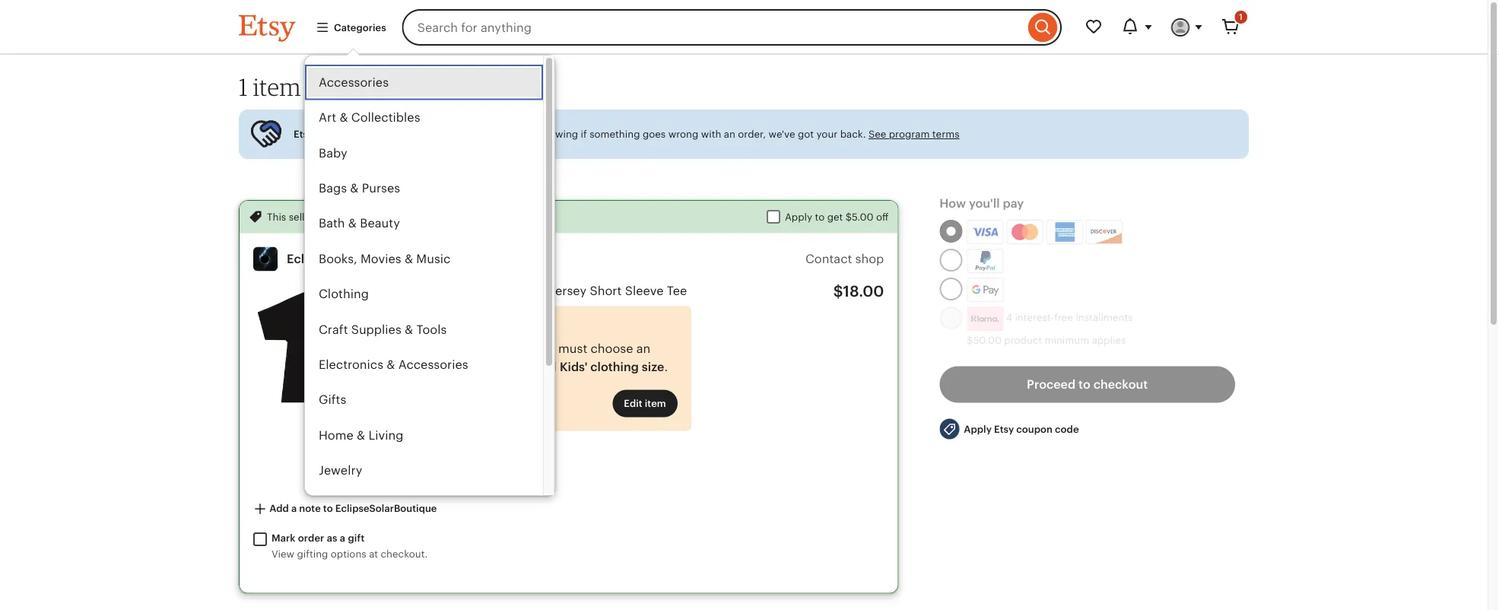 Task type: describe. For each thing, give the bounding box(es) containing it.
and
[[535, 360, 557, 374]]

this
[[477, 342, 498, 356]]

art
[[319, 111, 336, 124]]

first
[[442, 284, 467, 298]]

order
[[298, 532, 324, 543]]

options inside mark order as a gift view gifting options at checkout.
[[331, 548, 366, 560]]

add a note to eclipsesolarboutique
[[267, 503, 437, 514]]

apply etsy coupon code
[[964, 423, 1079, 435]]

shop
[[856, 252, 884, 266]]

back.
[[840, 129, 866, 140]]

1 for 1
[[1240, 12, 1243, 22]]

eclipsesolarboutique link
[[287, 252, 412, 266]]

terms
[[933, 129, 960, 140]]

shop
[[418, 129, 442, 140]]

item for 1
[[253, 72, 301, 101]]

etsy inside dropdown button
[[994, 423, 1014, 435]]

item for edit
[[645, 398, 666, 409]]

music
[[416, 252, 451, 266]]

4
[[1006, 312, 1013, 324]]

& for party
[[355, 499, 364, 513]]

books, movies & music
[[319, 252, 451, 266]]

bath & beauty link
[[305, 206, 543, 241]]

option
[[435, 360, 473, 374]]

& for purses
[[350, 181, 359, 195]]

1 link
[[1213, 9, 1249, 46]]

0 horizontal spatial your
[[332, 72, 381, 101]]

1 for 1 item in your cart
[[239, 72, 248, 101]]

to
[[435, 342, 449, 356]]

paper & party supplies
[[319, 499, 450, 513]]

got
[[798, 129, 814, 140]]

minimum
[[1045, 334, 1090, 346]]

gifting
[[297, 548, 328, 560]]

coupon
[[1017, 423, 1053, 435]]

size
[[642, 360, 665, 374]]

edit item
[[624, 398, 666, 409]]

1 item in your cart
[[239, 72, 426, 101]]

menu inside banner
[[304, 55, 555, 524]]

books, movies & music link
[[305, 241, 543, 277]]

supplies inside paper & party supplies link
[[400, 499, 450, 513]]

paper
[[319, 499, 352, 513]]

1 horizontal spatial etsy
[[516, 129, 535, 140]]

craft supplies & tools link
[[305, 312, 543, 347]]

with
[[701, 129, 721, 140]]

protection:
[[362, 129, 415, 140]]

2 horizontal spatial an
[[724, 129, 736, 140]]

checkout
[[1094, 378, 1148, 391]]

you'll
[[969, 196, 1000, 210]]

as
[[327, 532, 337, 543]]

home
[[319, 428, 354, 442]]

& left tools
[[405, 322, 413, 336]]

jewelry
[[319, 464, 362, 477]]

get
[[827, 211, 843, 223]]

add for add a note to eclipsesolarboutique
[[269, 503, 289, 514]]

eclipsesolarboutique inside dropdown button
[[335, 503, 437, 514]]

sleeve
[[625, 284, 664, 298]]

cart
[[386, 72, 426, 101]]

jewelry link
[[305, 453, 543, 488]]

contact shop
[[806, 252, 884, 266]]

books,
[[319, 252, 357, 266]]

tools
[[417, 322, 447, 336]]

clothing link
[[305, 277, 543, 312]]

art & collectibles link
[[305, 100, 543, 135]]

a inside mark order as a gift view gifting options at checkout.
[[340, 532, 346, 543]]

choose
[[591, 342, 633, 356]]

view
[[272, 548, 294, 560]]

electronics & accessories link
[[305, 347, 543, 382]]

to inside dropdown button
[[323, 503, 333, 514]]

must
[[558, 342, 588, 356]]

home & living
[[319, 428, 404, 442]]

categories button
[[304, 14, 398, 41]]

interest-
[[1015, 312, 1055, 324]]

accessories inside 'link'
[[398, 358, 468, 371]]

pay in 4 installments image
[[967, 307, 1004, 331]]

1 vertical spatial an
[[360, 211, 371, 223]]

my first thanksgiving jersey short sleeve tee link
[[421, 284, 687, 298]]

order,
[[738, 129, 766, 140]]

mastercard image
[[1009, 222, 1041, 242]]

jersey
[[550, 284, 587, 298]]

0 horizontal spatial you
[[340, 211, 357, 223]]

bags & purses link
[[305, 171, 543, 206]]

bath & beauty
[[319, 217, 400, 230]]

to for proceed
[[1079, 378, 1091, 391]]

mark
[[272, 532, 296, 543]]

product
[[1005, 334, 1042, 346]]

add for add options
[[435, 321, 459, 334]]

purchase
[[316, 129, 360, 140]]

how you'll pay
[[940, 196, 1024, 210]]

item,
[[501, 342, 531, 356]]

my
[[421, 284, 439, 298]]

my first thanksgiving jersey short sleeve tee
[[421, 284, 687, 298]]

for:
[[476, 360, 496, 374]]

4 interest-free installments
[[1004, 312, 1133, 324]]



Task type: locate. For each thing, give the bounding box(es) containing it.
& down craft supplies & tools
[[387, 358, 395, 371]]

0 horizontal spatial an
[[360, 211, 371, 223]]

apply left get
[[785, 211, 813, 223]]

item inside edit item 'button'
[[645, 398, 666, 409]]

& for accessories
[[387, 358, 395, 371]]

gifts link
[[305, 382, 543, 418]]

& inside 'link'
[[387, 358, 395, 371]]

& for collectibles
[[340, 111, 348, 124]]

1 horizontal spatial accessories
[[398, 358, 468, 371]]

electronics & accessories
[[319, 358, 468, 371]]

1 vertical spatial 1
[[239, 72, 248, 101]]

your right got in the top right of the page
[[817, 129, 838, 140]]

menu containing accessories
[[304, 55, 555, 524]]

1 vertical spatial apply
[[964, 423, 992, 435]]

program
[[889, 129, 930, 140]]

1 vertical spatial options
[[331, 548, 366, 560]]

this seller sent you an offer
[[267, 211, 396, 223]]

accessories up the art & collectibles
[[319, 75, 389, 89]]

eclipsesolarboutique
[[287, 252, 412, 266], [335, 503, 437, 514]]

1 vertical spatial your
[[817, 129, 838, 140]]

0 horizontal spatial a
[[291, 503, 297, 514]]

code
[[1055, 423, 1079, 435]]

0 horizontal spatial add
[[269, 503, 289, 514]]

0 vertical spatial a
[[291, 503, 297, 514]]

& right "bags"
[[350, 181, 359, 195]]

0 vertical spatial eclipsesolarboutique
[[287, 252, 412, 266]]

& inside "link"
[[405, 252, 413, 266]]

sent
[[317, 211, 337, 223]]

0 horizontal spatial item
[[253, 72, 301, 101]]

free
[[1055, 312, 1073, 324]]

1 vertical spatial eclipsesolarboutique
[[335, 503, 437, 514]]

your
[[332, 72, 381, 101], [817, 129, 838, 140]]

1 vertical spatial item
[[645, 398, 666, 409]]

2 vertical spatial to
[[323, 503, 333, 514]]

& for living
[[357, 428, 365, 442]]

how
[[940, 196, 966, 210]]

and kids' clothing size .
[[532, 360, 668, 374]]

2 horizontal spatial to
[[1079, 378, 1091, 391]]

you inside to buy this item, you must choose an option for:
[[534, 342, 555, 356]]

checkout.
[[381, 548, 428, 560]]

in
[[306, 72, 327, 101]]

$50.00 product minimum applies
[[967, 334, 1126, 346]]

$5.00
[[846, 211, 874, 223]]

collectibles
[[351, 111, 420, 124]]

on
[[501, 129, 513, 140]]

eclipsesolarboutique image
[[253, 247, 278, 271]]

apply
[[785, 211, 813, 223], [964, 423, 992, 435]]

edit
[[624, 398, 643, 409]]

add inside add a note to eclipsesolarboutique dropdown button
[[269, 503, 289, 514]]

1 horizontal spatial your
[[817, 129, 838, 140]]

your up the art & collectibles
[[332, 72, 381, 101]]

a inside dropdown button
[[291, 503, 297, 514]]

american express image
[[1049, 222, 1081, 242]]

to
[[815, 211, 825, 223], [1079, 378, 1091, 391], [323, 503, 333, 514]]

& left music
[[405, 252, 413, 266]]

0 horizontal spatial to
[[323, 503, 333, 514]]

an inside to buy this item, you must choose an option for:
[[637, 342, 651, 356]]

options
[[462, 321, 506, 334], [331, 548, 366, 560]]

0 horizontal spatial apply
[[785, 211, 813, 223]]

$50.00
[[967, 334, 1002, 346]]

apply left coupon on the right of page
[[964, 423, 992, 435]]

.
[[665, 360, 668, 374]]

1 vertical spatial supplies
[[400, 499, 450, 513]]

& right bath
[[348, 217, 357, 230]]

beauty
[[360, 217, 400, 230]]

note
[[299, 503, 321, 514]]

& right art
[[340, 111, 348, 124]]

to buy this item, you must choose an option for:
[[435, 342, 651, 374]]

discover image
[[1087, 223, 1122, 244]]

banner
[[212, 0, 1277, 524]]

party
[[367, 499, 397, 513]]

kids'
[[560, 360, 588, 374]]

options down "gift"
[[331, 548, 366, 560]]

visa image
[[973, 225, 998, 239]]

supplies
[[351, 322, 402, 336], [400, 499, 450, 513]]

1 vertical spatial you
[[534, 342, 555, 356]]

0 horizontal spatial options
[[331, 548, 366, 560]]

apply etsy coupon code button
[[928, 412, 1091, 446]]

purses
[[362, 181, 400, 195]]

1 horizontal spatial an
[[637, 342, 651, 356]]

electronics
[[319, 358, 383, 371]]

etsy right on
[[516, 129, 535, 140]]

& right home
[[357, 428, 365, 442]]

banner containing accessories
[[212, 0, 1277, 524]]

baby
[[319, 146, 347, 160]]

craft
[[319, 322, 348, 336]]

gifts
[[319, 393, 346, 407]]

paypal image
[[969, 251, 1001, 271]]

0 vertical spatial to
[[815, 211, 825, 223]]

apply for apply etsy coupon code
[[964, 423, 992, 435]]

categories
[[334, 22, 386, 33]]

bath
[[319, 217, 345, 230]]

to right note at the bottom left of page
[[323, 503, 333, 514]]

options up this at the left of the page
[[462, 321, 506, 334]]

Search for anything text field
[[402, 9, 1025, 46]]

buy
[[452, 342, 474, 356]]

0 vertical spatial accessories
[[319, 75, 389, 89]]

edit item button
[[613, 390, 678, 417]]

add options
[[435, 321, 506, 334]]

a left note at the bottom left of page
[[291, 503, 297, 514]]

tee
[[667, 284, 687, 298]]

contact
[[806, 252, 852, 266]]

add up to
[[435, 321, 459, 334]]

installments
[[1076, 312, 1133, 324]]

pay
[[1003, 196, 1024, 210]]

my first thanksgiving jersey short sleeve tee image
[[253, 280, 408, 403]]

1 vertical spatial to
[[1079, 378, 1091, 391]]

an right with
[[724, 129, 736, 140]]

you up and
[[534, 342, 555, 356]]

0 horizontal spatial accessories
[[319, 75, 389, 89]]

contact shop button
[[806, 252, 884, 266]]

1 vertical spatial accessories
[[398, 358, 468, 371]]

& for beauty
[[348, 217, 357, 230]]

supplies down 'jewelry' link
[[400, 499, 450, 513]]

off
[[876, 211, 889, 223]]

& left party on the bottom of the page
[[355, 499, 364, 513]]

something
[[590, 129, 640, 140]]

supplies up electronics & accessories
[[351, 322, 402, 336]]

0 vertical spatial 1
[[1240, 12, 1243, 22]]

offer
[[374, 211, 396, 223]]

etsy left purchase
[[294, 129, 314, 140]]

bags
[[319, 181, 347, 195]]

to inside button
[[1079, 378, 1091, 391]]

you right 'sent'
[[340, 211, 357, 223]]

movies
[[361, 252, 401, 266]]

0 vertical spatial apply
[[785, 211, 813, 223]]

supplies inside craft supplies & tools link
[[351, 322, 402, 336]]

thanksgiving
[[470, 284, 547, 298]]

0 horizontal spatial 1
[[239, 72, 248, 101]]

accessories down to
[[398, 358, 468, 371]]

accessories link
[[305, 65, 543, 100]]

menu
[[304, 55, 555, 524]]

clothing
[[319, 287, 369, 301]]

living
[[369, 428, 404, 442]]

an up size
[[637, 342, 651, 356]]

0 vertical spatial item
[[253, 72, 301, 101]]

0 vertical spatial you
[[340, 211, 357, 223]]

0 vertical spatial add
[[435, 321, 459, 334]]

1 vertical spatial a
[[340, 532, 346, 543]]

item left the in
[[253, 72, 301, 101]]

0 vertical spatial supplies
[[351, 322, 402, 336]]

apply inside apply etsy coupon code dropdown button
[[964, 423, 992, 435]]

mark order as a gift view gifting options at checkout.
[[272, 532, 428, 560]]

proceed to checkout button
[[940, 366, 1236, 403]]

0 vertical spatial an
[[724, 129, 736, 140]]

to for apply
[[815, 211, 825, 223]]

item right edit
[[645, 398, 666, 409]]

we've
[[769, 129, 795, 140]]

2 horizontal spatial etsy
[[994, 423, 1014, 435]]

1
[[1240, 12, 1243, 22], [239, 72, 248, 101]]

seller
[[289, 211, 314, 223]]

1 horizontal spatial you
[[534, 342, 555, 356]]

18.00
[[843, 282, 884, 300]]

to left get
[[815, 211, 825, 223]]

google pay image
[[968, 279, 1003, 301]]

etsy left coupon on the right of page
[[994, 423, 1014, 435]]

None search field
[[402, 9, 1062, 46]]

0 horizontal spatial etsy
[[294, 129, 314, 140]]

add up the mark
[[269, 503, 289, 514]]

short
[[590, 284, 622, 298]]

1 vertical spatial add
[[269, 503, 289, 514]]

bags & purses
[[319, 181, 400, 195]]

1 horizontal spatial 1
[[1240, 12, 1243, 22]]

you
[[340, 211, 357, 223], [534, 342, 555, 356]]

this
[[267, 211, 286, 223]]

apply to get $5.00 off
[[785, 211, 889, 223]]

art & collectibles
[[319, 111, 420, 124]]

confidently
[[445, 129, 499, 140]]

if
[[581, 129, 587, 140]]

applies
[[1092, 334, 1126, 346]]

1 horizontal spatial a
[[340, 532, 346, 543]]

1 horizontal spatial options
[[462, 321, 506, 334]]

0 vertical spatial your
[[332, 72, 381, 101]]

2 vertical spatial an
[[637, 342, 651, 356]]

1 horizontal spatial to
[[815, 211, 825, 223]]

item
[[253, 72, 301, 101], [645, 398, 666, 409]]

1 horizontal spatial add
[[435, 321, 459, 334]]

1 horizontal spatial item
[[645, 398, 666, 409]]

knowing
[[538, 129, 578, 140]]

craft supplies & tools
[[319, 322, 447, 336]]

a right as
[[340, 532, 346, 543]]

apply for apply to get $5.00 off
[[785, 211, 813, 223]]

to right proceed
[[1079, 378, 1091, 391]]

an left offer
[[360, 211, 371, 223]]

etsy purchase protection: shop confidently on etsy knowing if something goes wrong with an order, we've got your back. see program terms
[[294, 129, 960, 140]]

paper & party supplies link
[[305, 488, 543, 524]]

1 horizontal spatial apply
[[964, 423, 992, 435]]

proceed
[[1027, 378, 1076, 391]]

0 vertical spatial options
[[462, 321, 506, 334]]



Task type: vqa. For each thing, say whether or not it's contained in the screenshot.
Collar Ring - s925 | Sterling Silver Dog Person's Sweet Gift Doggo Mom Jewelry Puppy Lover Wedding Band Unique Pattern for Pet Owner image
no



